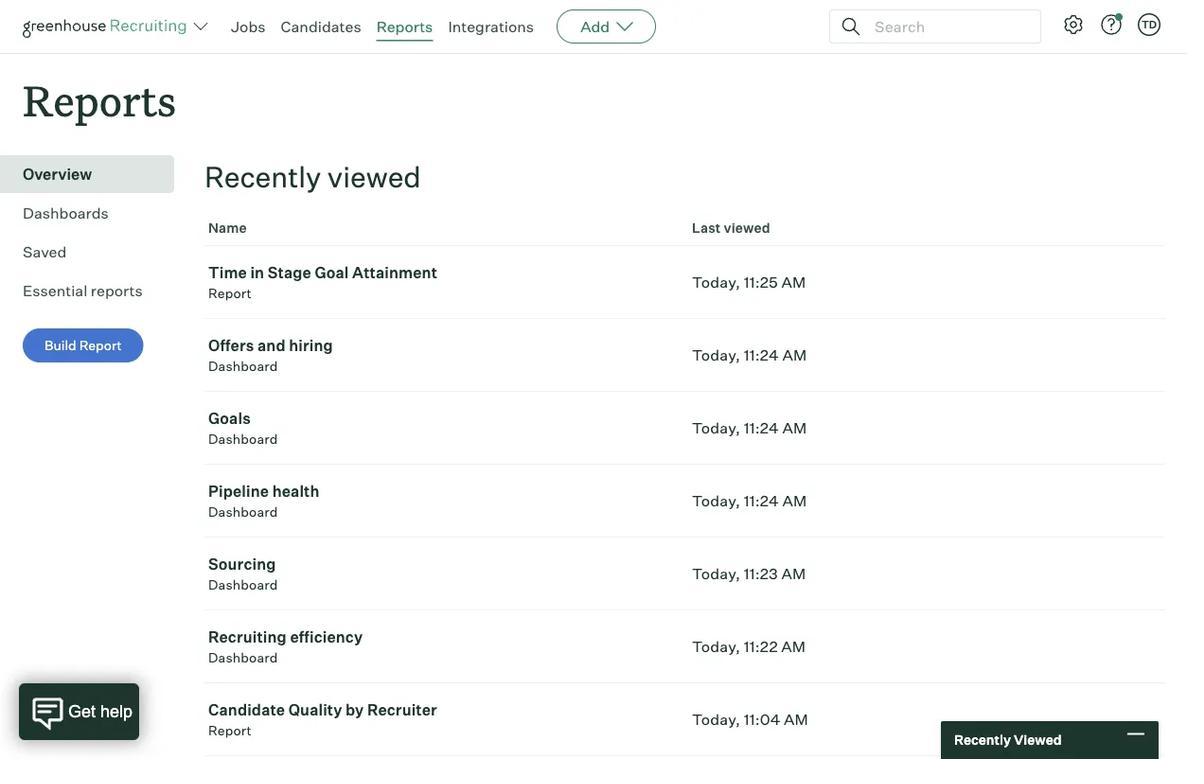 Task type: describe. For each thing, give the bounding box(es) containing it.
add
[[580, 17, 610, 36]]

by
[[346, 701, 364, 720]]

sourcing dashboard
[[208, 555, 278, 593]]

build report
[[44, 337, 122, 354]]

in
[[250, 263, 264, 282]]

td button
[[1134, 9, 1165, 40]]

0 horizontal spatial reports
[[23, 72, 176, 128]]

report inside button
[[79, 337, 122, 354]]

today, for candidate quality by recruiter
[[692, 710, 740, 729]]

today, 11:25 am
[[692, 273, 806, 292]]

pipeline health dashboard
[[208, 482, 320, 520]]

am for pipeline health
[[782, 492, 807, 510]]

td button
[[1138, 13, 1161, 36]]

today, 11:23 am
[[692, 564, 806, 583]]

recently for recently viewed
[[954, 732, 1011, 748]]

2 11:24 from the top
[[744, 419, 779, 438]]

reports link
[[376, 17, 433, 36]]

viewed
[[1014, 732, 1062, 748]]

goals
[[208, 409, 251, 428]]

recently for recently viewed
[[204, 159, 321, 195]]

dashboard inside recruiting efficiency dashboard
[[208, 650, 278, 666]]

report inside time in stage goal attainment report
[[208, 285, 252, 302]]

am for recruiting efficiency
[[781, 637, 806, 656]]

recently viewed
[[954, 732, 1062, 748]]

health
[[272, 482, 320, 501]]

recently viewed
[[204, 159, 421, 195]]

attainment
[[352, 263, 437, 282]]

recruiting efficiency dashboard
[[208, 628, 363, 666]]

td
[[1142, 18, 1157, 31]]

today, 11:24 am for hiring
[[692, 346, 807, 365]]

essential reports link
[[23, 279, 167, 302]]

viewed for recently viewed
[[327, 159, 421, 195]]

greenhouse recruiting image
[[23, 15, 193, 38]]

candidate
[[208, 701, 285, 720]]

11:24 for hiring
[[744, 346, 779, 365]]

today, 11:22 am
[[692, 637, 806, 656]]

essential
[[23, 281, 87, 300]]

today, for sourcing
[[692, 564, 740, 583]]

quality
[[288, 701, 342, 720]]

today, 11:04 am
[[692, 710, 809, 729]]

today, 11:24 am for dashboard
[[692, 492, 807, 510]]

pipeline
[[208, 482, 269, 501]]

today, for goals
[[692, 419, 740, 438]]

reports
[[91, 281, 143, 300]]

viewed for last viewed
[[724, 220, 770, 236]]

0 vertical spatial reports
[[376, 17, 433, 36]]

time in stage goal attainment report
[[208, 263, 437, 302]]

build
[[44, 337, 76, 354]]

candidates
[[281, 17, 361, 36]]

2 today, 11:24 am from the top
[[692, 419, 807, 438]]

hiring
[[289, 336, 333, 355]]

today, for time in stage goal attainment
[[692, 273, 740, 292]]

recruiter
[[367, 701, 437, 720]]

overview
[[23, 165, 92, 184]]



Task type: locate. For each thing, give the bounding box(es) containing it.
dashboard down recruiting
[[208, 650, 278, 666]]

and
[[257, 336, 286, 355]]

reports
[[376, 17, 433, 36], [23, 72, 176, 128]]

today, for recruiting efficiency
[[692, 637, 740, 656]]

1 dashboard from the top
[[208, 358, 278, 375]]

saved
[[23, 243, 67, 261]]

dashboard down sourcing
[[208, 577, 278, 593]]

1 11:24 from the top
[[744, 346, 779, 365]]

11:23
[[744, 564, 778, 583]]

0 vertical spatial viewed
[[327, 159, 421, 195]]

6 today, from the top
[[692, 637, 740, 656]]

0 vertical spatial today, 11:24 am
[[692, 346, 807, 365]]

1 horizontal spatial recently
[[954, 732, 1011, 748]]

1 horizontal spatial reports
[[376, 17, 433, 36]]

11:24 for dashboard
[[744, 492, 779, 510]]

2 dashboard from the top
[[208, 431, 278, 448]]

1 vertical spatial report
[[79, 337, 122, 354]]

am for offers and hiring
[[782, 346, 807, 365]]

report inside candidate quality by recruiter report
[[208, 723, 252, 739]]

add button
[[557, 9, 656, 44]]

0 vertical spatial 11:24
[[744, 346, 779, 365]]

1 vertical spatial today, 11:24 am
[[692, 419, 807, 438]]

1 vertical spatial viewed
[[724, 220, 770, 236]]

today, for pipeline health
[[692, 492, 740, 510]]

last
[[692, 220, 721, 236]]

am for time in stage goal attainment
[[782, 273, 806, 292]]

1 today, from the top
[[692, 273, 740, 292]]

offers and hiring dashboard
[[208, 336, 333, 375]]

11:04
[[744, 710, 781, 729]]

integrations
[[448, 17, 534, 36]]

5 today, from the top
[[692, 564, 740, 583]]

stage
[[268, 263, 311, 282]]

dashboard down goals
[[208, 431, 278, 448]]

integrations link
[[448, 17, 534, 36]]

0 vertical spatial report
[[208, 285, 252, 302]]

goals dashboard
[[208, 409, 278, 448]]

offers
[[208, 336, 254, 355]]

2 today, from the top
[[692, 346, 740, 365]]

last viewed
[[692, 220, 770, 236]]

dashboards link
[[23, 202, 167, 225]]

today,
[[692, 273, 740, 292], [692, 346, 740, 365], [692, 419, 740, 438], [692, 492, 740, 510], [692, 564, 740, 583], [692, 637, 740, 656], [692, 710, 740, 729]]

dashboard down 'pipeline'
[[208, 504, 278, 520]]

11:24
[[744, 346, 779, 365], [744, 419, 779, 438], [744, 492, 779, 510]]

report down time
[[208, 285, 252, 302]]

time
[[208, 263, 247, 282]]

dashboard down 'offers'
[[208, 358, 278, 375]]

jobs
[[231, 17, 266, 36]]

3 11:24 from the top
[[744, 492, 779, 510]]

configure image
[[1062, 13, 1085, 36]]

11:25
[[744, 273, 778, 292]]

1 vertical spatial reports
[[23, 72, 176, 128]]

recently
[[204, 159, 321, 195], [954, 732, 1011, 748]]

overview link
[[23, 163, 167, 186]]

3 dashboard from the top
[[208, 504, 278, 520]]

4 dashboard from the top
[[208, 577, 278, 593]]

efficiency
[[290, 628, 363, 647]]

jobs link
[[231, 17, 266, 36]]

dashboards
[[23, 204, 109, 223]]

report
[[208, 285, 252, 302], [79, 337, 122, 354], [208, 723, 252, 739]]

0 vertical spatial recently
[[204, 159, 321, 195]]

dashboard inside offers and hiring dashboard
[[208, 358, 278, 375]]

candidates link
[[281, 17, 361, 36]]

am
[[782, 273, 806, 292], [782, 346, 807, 365], [782, 419, 807, 438], [782, 492, 807, 510], [782, 564, 806, 583], [781, 637, 806, 656], [784, 710, 809, 729]]

reports right candidates link
[[376, 17, 433, 36]]

saved link
[[23, 241, 167, 263]]

am for candidate quality by recruiter
[[784, 710, 809, 729]]

2 vertical spatial today, 11:24 am
[[692, 492, 807, 510]]

3 today, from the top
[[692, 419, 740, 438]]

1 horizontal spatial viewed
[[724, 220, 770, 236]]

4 today, from the top
[[692, 492, 740, 510]]

Search text field
[[870, 13, 1023, 40]]

1 today, 11:24 am from the top
[[692, 346, 807, 365]]

dashboard inside pipeline health dashboard
[[208, 504, 278, 520]]

today, 11:24 am
[[692, 346, 807, 365], [692, 419, 807, 438], [692, 492, 807, 510]]

recently up the name
[[204, 159, 321, 195]]

candidate quality by recruiter report
[[208, 701, 437, 739]]

build report button
[[23, 329, 144, 363]]

1 vertical spatial 11:24
[[744, 419, 779, 438]]

recently left viewed
[[954, 732, 1011, 748]]

report down candidate
[[208, 723, 252, 739]]

today, for offers and hiring
[[692, 346, 740, 365]]

dashboard
[[208, 358, 278, 375], [208, 431, 278, 448], [208, 504, 278, 520], [208, 577, 278, 593], [208, 650, 278, 666]]

name
[[208, 220, 247, 236]]

reports down greenhouse recruiting image
[[23, 72, 176, 128]]

7 today, from the top
[[692, 710, 740, 729]]

5 dashboard from the top
[[208, 650, 278, 666]]

sourcing
[[208, 555, 276, 574]]

0 horizontal spatial recently
[[204, 159, 321, 195]]

1 vertical spatial recently
[[954, 732, 1011, 748]]

goal
[[315, 263, 349, 282]]

2 vertical spatial report
[[208, 723, 252, 739]]

3 today, 11:24 am from the top
[[692, 492, 807, 510]]

report right build
[[79, 337, 122, 354]]

viewed
[[327, 159, 421, 195], [724, 220, 770, 236]]

0 horizontal spatial viewed
[[327, 159, 421, 195]]

recruiting
[[208, 628, 287, 647]]

2 vertical spatial 11:24
[[744, 492, 779, 510]]

essential reports
[[23, 281, 143, 300]]

11:22
[[744, 637, 778, 656]]

am for sourcing
[[782, 564, 806, 583]]

am for goals
[[782, 419, 807, 438]]



Task type: vqa. For each thing, say whether or not it's contained in the screenshot.
rogersjacob798@mail.com link
no



